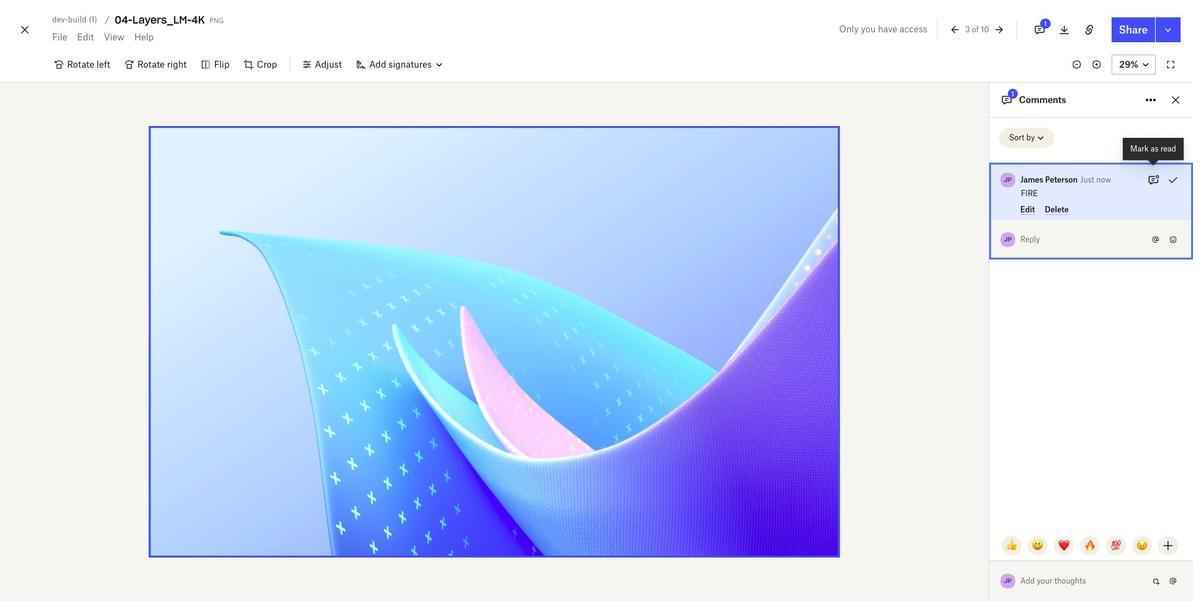 Task type: locate. For each thing, give the bounding box(es) containing it.
😃 button
[[1028, 537, 1048, 557]]

dev-build (1) button
[[47, 12, 102, 27]]

0 vertical spatial jp
[[1005, 176, 1012, 184]]

edit down fire
[[1021, 205, 1036, 214]]

1 right "10"
[[1045, 20, 1048, 27]]

(1)
[[89, 15, 97, 24]]

1 horizontal spatial 1
[[1045, 20, 1048, 27]]

1 horizontal spatial edit
[[1021, 205, 1036, 214]]

add for add your thoughts
[[1021, 577, 1036, 586]]

😣
[[1137, 541, 1149, 552]]

rotate inside button
[[67, 59, 94, 70]]

of
[[973, 25, 980, 34]]

file button
[[47, 27, 72, 47]]

0 horizontal spatial edit
[[77, 32, 94, 42]]

jp for add your thoughts
[[1005, 578, 1012, 586]]

0 horizontal spatial rotate
[[67, 59, 94, 70]]

edit down (1)
[[77, 32, 94, 42]]

fire
[[1022, 189, 1039, 198]]

just
[[1081, 175, 1095, 185]]

close image
[[17, 20, 32, 40]]

1 rotate from the left
[[67, 59, 94, 70]]

only
[[840, 24, 859, 34]]

by
[[1027, 133, 1036, 142]]

29% button
[[1113, 55, 1157, 75]]

1 horizontal spatial rotate
[[138, 59, 165, 70]]

share
[[1120, 24, 1149, 36]]

0 vertical spatial 1
[[1045, 20, 1048, 27]]

❤️
[[1059, 541, 1070, 552]]

2 jp from the top
[[1005, 236, 1012, 244]]

build
[[68, 15, 87, 24]]

layers_lm-
[[133, 14, 192, 26]]

🔥 button
[[1081, 537, 1101, 557]]

reply image
[[1022, 233, 1139, 247]]

share button
[[1112, 17, 1156, 42]]

💯
[[1111, 541, 1122, 552]]

04-
[[115, 14, 133, 26]]

add left the your
[[1021, 577, 1036, 586]]

james
[[1021, 175, 1044, 185]]

0 vertical spatial edit
[[77, 32, 94, 42]]

edit button
[[1021, 205, 1036, 215]]

edit inside popup button
[[77, 32, 94, 42]]

add
[[369, 59, 386, 70], [1021, 577, 1036, 586]]

3 jp from the top
[[1005, 578, 1012, 586]]

your
[[1038, 577, 1053, 586]]

1 vertical spatial jp
[[1005, 236, 1012, 244]]

rotate left right
[[138, 59, 165, 70]]

1 vertical spatial edit
[[1021, 205, 1036, 214]]

help
[[134, 32, 154, 42]]

james peterson just now
[[1021, 175, 1112, 185]]

rotate left left
[[67, 59, 94, 70]]

jp left james
[[1005, 176, 1012, 184]]

rotate right button
[[118, 55, 194, 75]]

0 horizontal spatial 1
[[1012, 90, 1015, 98]]

jp down 👍 button in the right bottom of the page
[[1005, 578, 1012, 586]]

rotate
[[67, 59, 94, 70], [138, 59, 165, 70]]

view
[[104, 32, 125, 42]]

dev-build (1)
[[52, 15, 97, 24]]

👍
[[1007, 541, 1018, 552]]

🔥
[[1085, 541, 1096, 552]]

add inside dropdown button
[[369, 59, 386, 70]]

edit button
[[72, 27, 99, 47]]

2 vertical spatial jp
[[1005, 578, 1012, 586]]

1 left comments on the right top of the page
[[1012, 90, 1015, 98]]

2 rotate from the left
[[138, 59, 165, 70]]

sort by
[[1010, 133, 1036, 142]]

rotate for rotate right
[[138, 59, 165, 70]]

dev-
[[52, 15, 68, 24]]

1
[[1045, 20, 1048, 27], [1012, 90, 1015, 98]]

jp
[[1005, 176, 1012, 184], [1005, 236, 1012, 244], [1005, 578, 1012, 586]]

thoughts
[[1055, 577, 1087, 586]]

add left signatures
[[369, 59, 386, 70]]

😃
[[1033, 541, 1044, 552]]

/
[[105, 14, 110, 25]]

you
[[862, 24, 876, 34]]

signatures
[[389, 59, 432, 70]]

rotate inside button
[[138, 59, 165, 70]]

1 button
[[1028, 17, 1053, 42]]

💯 button
[[1107, 537, 1127, 557]]

👍 button
[[1002, 537, 1022, 557]]

adjust
[[315, 59, 342, 70]]

jp left reply
[[1005, 236, 1012, 244]]

edit
[[77, 32, 94, 42], [1021, 205, 1036, 214]]

right
[[167, 59, 187, 70]]

1 vertical spatial add
[[1021, 577, 1036, 586]]

10
[[982, 25, 990, 34]]

0 vertical spatial add
[[369, 59, 386, 70]]

1 horizontal spatial add
[[1021, 577, 1036, 586]]

delete button
[[1046, 205, 1069, 215]]

0 horizontal spatial add
[[369, 59, 386, 70]]



Task type: describe. For each thing, give the bounding box(es) containing it.
Reply text field
[[1022, 230, 1149, 250]]

help button
[[129, 27, 159, 47]]

comments
[[1020, 95, 1067, 105]]

29%
[[1120, 59, 1139, 70]]

only you have access
[[840, 24, 928, 34]]

rotate left
[[67, 59, 110, 70]]

Add your thoughts text field
[[1022, 572, 1149, 592]]

edit for edit button
[[1021, 205, 1036, 214]]

3 of 10
[[966, 25, 990, 34]]

flip button
[[194, 55, 237, 75]]

/ 04-layers_lm-4k png
[[105, 14, 224, 26]]

add for add signatures
[[369, 59, 386, 70]]

crop
[[257, 59, 277, 70]]

sort by button
[[1000, 128, 1056, 148]]

❤️ button
[[1055, 537, 1075, 557]]

reply
[[1021, 235, 1041, 244]]

peterson
[[1046, 175, 1078, 185]]

crop button
[[237, 55, 285, 75]]

3
[[966, 25, 971, 34]]

close right sidebar image
[[1169, 93, 1184, 108]]

1 vertical spatial 1
[[1012, 90, 1015, 98]]

access
[[900, 24, 928, 34]]

rotate left button
[[47, 55, 118, 75]]

view button
[[99, 27, 129, 47]]

adjust button
[[295, 55, 350, 75]]

now
[[1097, 175, 1112, 185]]

jp for reply
[[1005, 236, 1012, 244]]

add your thoughts
[[1021, 577, 1087, 586]]

flip
[[214, 59, 230, 70]]

file
[[52, 32, 67, 42]]

left
[[97, 59, 110, 70]]

edit for edit popup button
[[77, 32, 94, 42]]

😣 button
[[1133, 537, 1153, 557]]

have
[[879, 24, 898, 34]]

4k
[[192, 14, 205, 26]]

add your thoughts image
[[1022, 575, 1139, 589]]

png
[[210, 14, 224, 25]]

1 inside dropdown button
[[1045, 20, 1048, 27]]

sort
[[1010, 133, 1025, 142]]

rotate right
[[138, 59, 187, 70]]

add signatures button
[[350, 55, 449, 75]]

add signatures
[[369, 59, 432, 70]]

rotate for rotate left
[[67, 59, 94, 70]]

1 jp from the top
[[1005, 176, 1012, 184]]

delete
[[1046, 205, 1069, 214]]



Task type: vqa. For each thing, say whether or not it's contained in the screenshot.
menu item
no



